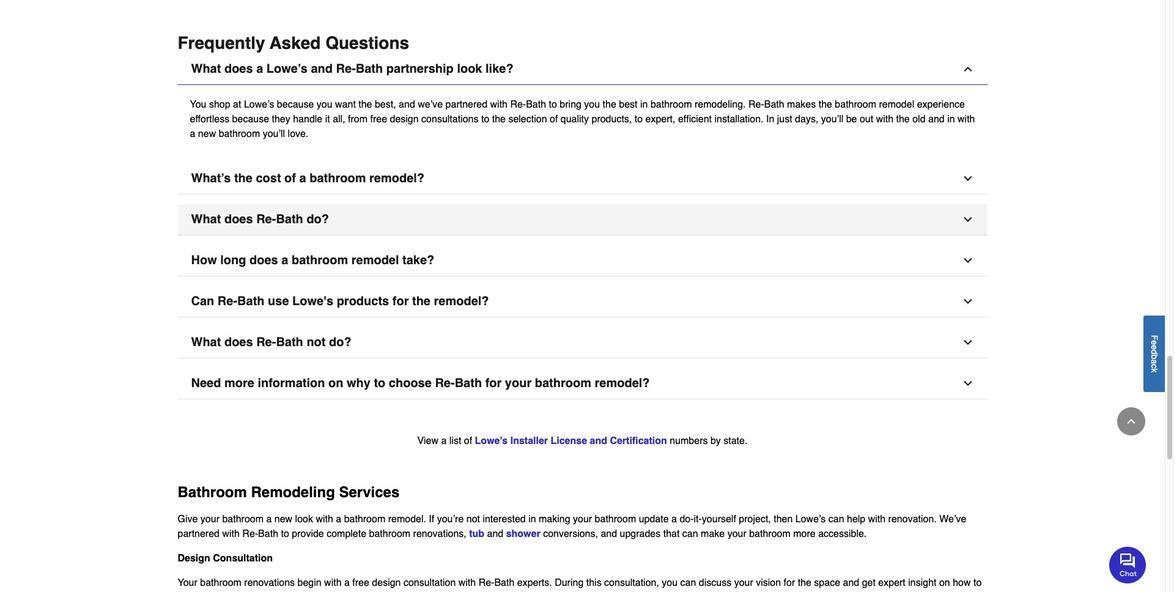 Task type: vqa. For each thing, say whether or not it's contained in the screenshot.
you to the middle
yes



Task type: describe. For each thing, give the bounding box(es) containing it.
shower link
[[506, 528, 541, 540]]

lowe's inside you shop at lowe's because you want the best, and we've partnered with re-bath to bring you the best in bathroom remodeling. re-bath makes the bathroom remodel experience effortless because they handle it all, from free design consultations to the selection of quality products, to expert, efficient installation. in just days, you'll be out with the old and in with a new bathroom you'll love.
[[244, 99, 274, 110]]

frequently asked questions
[[178, 33, 409, 52]]

bath inside "give your bathroom a new look with a bathroom remodel. if you're not interested in making your bathroom update a do-it-yourself project, then lowe's can help with renovation. we've partnered with re-bath to provide complete bathroom renovations,"
[[258, 528, 278, 540]]

it-
[[694, 514, 702, 525]]

partnered inside "give your bathroom a new look with a bathroom remodel. if you're not interested in making your bathroom update a do-it-yourself project, then lowe's can help with renovation. we've partnered with re-bath to provide complete bathroom renovations,"
[[178, 528, 220, 540]]

we've
[[418, 99, 443, 110]]

to inside "give your bathroom a new look with a bathroom remodel. if you're not interested in making your bathroom update a do-it-yourself project, then lowe's can help with renovation. we've partnered with re-bath to provide complete bathroom renovations,"
[[281, 528, 289, 540]]

does for what does re-bath do?
[[225, 212, 253, 226]]

bath up 'in'
[[765, 99, 785, 110]]

chevron down image inside what does re-bath do? button
[[962, 213, 974, 226]]

bathroom inside what's the cost of a bathroom remodel? button
[[310, 171, 366, 185]]

0 vertical spatial in
[[641, 99, 648, 110]]

products,
[[592, 114, 632, 125]]

0 horizontal spatial because
[[232, 114, 269, 125]]

consultation,
[[605, 577, 660, 588]]

can
[[191, 294, 214, 308]]

complete
[[327, 528, 367, 540]]

that
[[664, 528, 680, 540]]

the inside button
[[234, 171, 253, 185]]

bathroom inside how long does a bathroom remodel take? button
[[292, 253, 348, 267]]

space
[[815, 577, 841, 588]]

bathroom down then
[[750, 528, 791, 540]]

chat invite button image
[[1110, 546, 1147, 583]]

what does re-bath do?
[[191, 212, 329, 226]]

look inside button
[[457, 62, 482, 76]]

chevron down image for choose
[[962, 377, 974, 390]]

with up provide
[[316, 514, 333, 525]]

partnered inside you shop at lowe's because you want the best, and we've partnered with re-bath to bring you the best in bathroom remodeling. re-bath makes the bathroom remodel experience effortless because they handle it all, from free design consultations to the selection of quality products, to expert, efficient installation. in just days, you'll be out with the old and in with a new bathroom you'll love.
[[446, 99, 488, 110]]

all,
[[333, 114, 345, 125]]

bath up selection
[[526, 99, 546, 110]]

view a list of lowe's installer license and certification numbers by state.
[[418, 435, 748, 447]]

then
[[774, 514, 793, 525]]

bathroom up consultation
[[222, 514, 264, 525]]

in inside "give your bathroom a new look with a bathroom remodel. if you're not interested in making your bathroom update a do-it-yourself project, then lowe's can help with renovation. we've partnered with re-bath to provide complete bathroom renovations,"
[[529, 514, 536, 525]]

remodel inside you shop at lowe's because you want the best, and we've partnered with re-bath to bring you the best in bathroom remodeling. re-bath makes the bathroom remodel experience effortless because they handle it all, from free design consultations to the selection of quality products, to expert, efficient installation. in just days, you'll be out with the old and in with a new bathroom you'll love.
[[880, 99, 915, 110]]

chevron up image inside what does a lowe's and re-bath partnership look like? button
[[962, 63, 974, 75]]

the left old
[[897, 114, 910, 125]]

you shop at lowe's because you want the best, and we've partnered with re-bath to bring you the best in bathroom remodeling. re-bath makes the bathroom remodel experience effortless because they handle it all, from free design consultations to the selection of quality products, to expert, efficient installation. in just days, you'll be out with the old and in with a new bathroom you'll love.
[[190, 99, 976, 139]]

bathroom down at
[[219, 128, 260, 139]]

the inside your bathroom renovations begin with a free design consultation with re-bath experts. during this consultation, you can discuss your vision for the space and get expert insight on how to achieve it, whether you're looking for completely new fixtures, like
[[798, 577, 812, 588]]

choose
[[389, 376, 432, 390]]

lowe's right the list at bottom
[[475, 435, 508, 447]]

remodel? inside button
[[370, 171, 425, 185]]

take?
[[403, 253, 435, 267]]

certification
[[610, 435, 667, 447]]

provide
[[292, 528, 324, 540]]

quality
[[561, 114, 589, 125]]

project,
[[739, 514, 771, 525]]

a up complete
[[336, 514, 342, 525]]

what for what does re-bath not do?
[[191, 335, 221, 349]]

of for view a list of lowe's installer license and certification numbers by state.
[[464, 435, 472, 447]]

chevron down image inside what does re-bath not do? "button"
[[962, 336, 974, 349]]

frequently
[[178, 33, 265, 52]]

the right makes
[[819, 99, 833, 110]]

do? inside button
[[307, 212, 329, 226]]

a left the list at bottom
[[441, 435, 447, 447]]

from
[[348, 114, 368, 125]]

vision
[[756, 577, 781, 588]]

free inside your bathroom renovations begin with a free design consultation with re-bath experts. during this consultation, you can discuss your vision for the space and get expert insight on how to achieve it, whether you're looking for completely new fixtures, like
[[353, 577, 370, 588]]

information
[[258, 376, 325, 390]]

d
[[1150, 350, 1160, 354]]

the left selection
[[492, 114, 506, 125]]

make
[[701, 528, 725, 540]]

chevron down image for take?
[[962, 254, 974, 267]]

re- down cost
[[256, 212, 276, 226]]

lowe's inside "give your bathroom a new look with a bathroom remodel. if you're not interested in making your bathroom update a do-it-yourself project, then lowe's can help with renovation. we've partnered with re-bath to provide complete bathroom renovations,"
[[796, 514, 826, 525]]

1 vertical spatial you'll
[[263, 128, 285, 139]]

bathroom up 'upgrades'
[[595, 514, 636, 525]]

can inside "give your bathroom a new look with a bathroom remodel. if you're not interested in making your bathroom update a do-it-yourself project, then lowe's can help with renovation. we've partnered with re-bath to provide complete bathroom renovations,"
[[829, 514, 845, 525]]

discuss
[[699, 577, 732, 588]]

bath inside "button"
[[276, 335, 303, 349]]

of inside you shop at lowe's because you want the best, and we've partnered with re-bath to bring you the best in bathroom remodeling. re-bath makes the bathroom remodel experience effortless because they handle it all, from free design consultations to the selection of quality products, to expert, efficient installation. in just days, you'll be out with the old and in with a new bathroom you'll love.
[[550, 114, 558, 125]]

free inside you shop at lowe's because you want the best, and we've partnered with re-bath to bring you the best in bathroom remodeling. re-bath makes the bathroom remodel experience effortless because they handle it all, from free design consultations to the selection of quality products, to expert, efficient installation. in just days, you'll be out with the old and in with a new bathroom you'll love.
[[370, 114, 387, 125]]

a inside your bathroom renovations begin with a free design consultation with re-bath experts. during this consultation, you can discuss your vision for the space and get expert insight on how to achieve it, whether you're looking for completely new fixtures, like
[[344, 577, 350, 588]]

to right 'consultations'
[[481, 114, 490, 125]]

of for what's the cost of a bathroom remodel?
[[285, 171, 296, 185]]

a down the bathroom remodeling services
[[266, 514, 272, 525]]

how long does a bathroom remodel take? button
[[178, 245, 988, 276]]

this
[[587, 577, 602, 588]]

you're inside your bathroom renovations begin with a free design consultation with re-bath experts. during this consultation, you can discuss your vision for the space and get expert insight on how to achieve it, whether you're looking for completely new fixtures, like
[[262, 592, 289, 592]]

can inside your bathroom renovations begin with a free design consultation with re-bath experts. during this consultation, you can discuss your vision for the space and get expert insight on how to achieve it, whether you're looking for completely new fixtures, like
[[681, 577, 697, 588]]

tub link
[[469, 528, 485, 540]]

update
[[639, 514, 669, 525]]

view
[[418, 435, 439, 447]]

re- up installation.
[[749, 99, 765, 110]]

begin
[[298, 577, 322, 588]]

chevron up image inside scroll to top element
[[1126, 415, 1138, 428]]

use
[[268, 294, 289, 308]]

b
[[1150, 354, 1160, 359]]

bath down questions
[[356, 62, 383, 76]]

what for what does re-bath do?
[[191, 212, 221, 226]]

experience
[[918, 99, 965, 110]]

bathroom remodeling services
[[178, 484, 400, 501]]

renovation.
[[889, 514, 937, 525]]

and left 'upgrades'
[[601, 528, 617, 540]]

what for what does a lowe's and re-bath partnership look like?
[[191, 62, 221, 76]]

the up "from"
[[359, 99, 372, 110]]

new inside "give your bathroom a new look with a bathroom remodel. if you're not interested in making your bathroom update a do-it-yourself project, then lowe's can help with renovation. we've partnered with re-bath to provide complete bathroom renovations,"
[[275, 514, 293, 525]]

out
[[860, 114, 874, 125]]

lowe's
[[293, 294, 334, 308]]

long
[[220, 253, 246, 267]]

completely
[[339, 592, 386, 592]]

asked
[[270, 33, 321, 52]]

bathroom up complete
[[344, 514, 386, 525]]

a down frequently asked questions
[[256, 62, 263, 76]]

your down "project,"
[[728, 528, 747, 540]]

if
[[429, 514, 435, 525]]

love.
[[288, 128, 309, 139]]

list
[[450, 435, 462, 447]]

and down experience
[[929, 114, 945, 125]]

and inside your bathroom renovations begin with a free design consultation with re-bath experts. during this consultation, you can discuss your vision for the space and get expert insight on how to achieve it, whether you're looking for completely new fixtures, like
[[843, 577, 860, 588]]

need more information on why to choose re-bath for your bathroom remodel? button
[[178, 368, 988, 399]]

with right help
[[869, 514, 886, 525]]

accessible.
[[819, 528, 867, 540]]

lowe's inside button
[[267, 62, 308, 76]]

shop
[[209, 99, 230, 110]]

expert,
[[646, 114, 676, 125]]

with down experience
[[958, 114, 976, 125]]

k
[[1150, 368, 1160, 373]]

do-
[[680, 514, 694, 525]]

best
[[619, 99, 638, 110]]

does for what does a lowe's and re-bath partnership look like?
[[225, 62, 253, 76]]

new inside your bathroom renovations begin with a free design consultation with re-bath experts. during this consultation, you can discuss your vision for the space and get expert insight on how to achieve it, whether you're looking for completely new fixtures, like
[[389, 592, 407, 592]]

design inside you shop at lowe's because you want the best, and we've partnered with re-bath to bring you the best in bathroom remodeling. re-bath makes the bathroom remodel experience effortless because they handle it all, from free design consultations to the selection of quality products, to expert, efficient installation. in just days, you'll be out with the old and in with a new bathroom you'll love.
[[390, 114, 419, 125]]

renovations,
[[413, 528, 467, 540]]

you're inside "give your bathroom a new look with a bathroom remodel. if you're not interested in making your bathroom update a do-it-yourself project, then lowe's can help with renovation. we've partnered with re-bath to provide complete bathroom renovations,"
[[437, 514, 464, 525]]

the up products,
[[603, 99, 617, 110]]

your bathroom renovations begin with a free design consultation with re-bath experts. during this consultation, you can discuss your vision for the space and get expert insight on how to achieve it, whether you're looking for completely new fixtures, like
[[178, 577, 982, 592]]

bath right choose
[[455, 376, 482, 390]]

design
[[178, 553, 210, 564]]

chevron down image for remodel?
[[962, 172, 974, 185]]

be
[[847, 114, 858, 125]]

upgrades
[[620, 528, 661, 540]]

shower
[[506, 528, 541, 540]]

services
[[339, 484, 400, 501]]

re- up selection
[[511, 99, 526, 110]]

a left do- on the bottom of the page
[[672, 514, 677, 525]]

how
[[191, 253, 217, 267]]

products
[[337, 294, 389, 308]]

what does a lowe's and re-bath partnership look like? button
[[178, 54, 988, 85]]

the inside button
[[412, 294, 431, 308]]

can re-bath use lowe's products for the remodel? button
[[178, 286, 988, 317]]

new inside you shop at lowe's because you want the best, and we've partnered with re-bath to bring you the best in bathroom remodeling. re-bath makes the bathroom remodel experience effortless because they handle it all, from free design consultations to the selection of quality products, to expert, efficient installation. in just days, you'll be out with the old and in with a new bathroom you'll love.
[[198, 128, 216, 139]]

by
[[711, 435, 721, 447]]

with up design consultation
[[222, 528, 240, 540]]

bathroom up be
[[835, 99, 877, 110]]

re- down questions
[[336, 62, 356, 76]]

what does re-bath do? button
[[178, 204, 988, 235]]

bath down what's the cost of a bathroom remodel? on the left
[[276, 212, 303, 226]]

chevron down image for for
[[962, 295, 974, 308]]

a right cost
[[300, 171, 306, 185]]

f e e d b a c k
[[1150, 335, 1160, 373]]

effortless
[[190, 114, 230, 125]]

bath inside your bathroom renovations begin with a free design consultation with re-bath experts. during this consultation, you can discuss your vision for the space and get expert insight on how to achieve it, whether you're looking for completely new fixtures, like
[[495, 577, 515, 588]]

what does re-bath not do?
[[191, 335, 352, 349]]

just
[[778, 114, 793, 125]]

and right license
[[590, 435, 608, 447]]

a up use
[[282, 253, 288, 267]]

re- inside "button"
[[256, 335, 276, 349]]



Task type: locate. For each thing, give the bounding box(es) containing it.
not up tub link
[[467, 514, 480, 525]]

1 vertical spatial of
[[285, 171, 296, 185]]

and inside button
[[311, 62, 333, 76]]

1 horizontal spatial free
[[370, 114, 387, 125]]

0 vertical spatial not
[[307, 335, 326, 349]]

of inside button
[[285, 171, 296, 185]]

re- down use
[[256, 335, 276, 349]]

1 horizontal spatial chevron up image
[[1126, 415, 1138, 428]]

not inside "button"
[[307, 335, 326, 349]]

partnered down give
[[178, 528, 220, 540]]

on
[[329, 376, 344, 390], [940, 577, 951, 588]]

you right bring
[[585, 99, 600, 110]]

bathroom
[[651, 99, 692, 110], [835, 99, 877, 110], [219, 128, 260, 139], [310, 171, 366, 185], [292, 253, 348, 267], [535, 376, 592, 390], [222, 514, 264, 525], [344, 514, 386, 525], [595, 514, 636, 525], [369, 528, 411, 540], [750, 528, 791, 540], [200, 577, 242, 588]]

remodel up old
[[880, 99, 915, 110]]

a down effortless
[[190, 128, 195, 139]]

1 vertical spatial you're
[[262, 592, 289, 592]]

the
[[359, 99, 372, 110], [603, 99, 617, 110], [819, 99, 833, 110], [492, 114, 506, 125], [897, 114, 910, 125], [234, 171, 253, 185], [412, 294, 431, 308], [798, 577, 812, 588]]

with down like?
[[490, 99, 508, 110]]

0 vertical spatial can
[[829, 514, 845, 525]]

0 horizontal spatial partnered
[[178, 528, 220, 540]]

2 horizontal spatial in
[[948, 114, 955, 125]]

0 vertical spatial on
[[329, 376, 344, 390]]

bath left the experts.
[[495, 577, 515, 588]]

your inside button
[[505, 376, 532, 390]]

bath left use
[[237, 294, 265, 308]]

1 chevron down image from the top
[[962, 172, 974, 185]]

0 vertical spatial chevron up image
[[962, 63, 974, 75]]

1 vertical spatial remodel
[[352, 253, 399, 267]]

you're up renovations,
[[437, 514, 464, 525]]

like
[[447, 592, 461, 592]]

do? inside "button"
[[329, 335, 352, 349]]

0 vertical spatial partnered
[[446, 99, 488, 110]]

do?
[[307, 212, 329, 226], [329, 335, 352, 349]]

3 what from the top
[[191, 335, 221, 349]]

new left fixtures,
[[389, 592, 407, 592]]

want
[[335, 99, 356, 110]]

1 vertical spatial because
[[232, 114, 269, 125]]

your left vision
[[735, 577, 754, 588]]

1 vertical spatial not
[[467, 514, 480, 525]]

tub
[[469, 528, 485, 540]]

what
[[191, 62, 221, 76], [191, 212, 221, 226], [191, 335, 221, 349]]

what up need
[[191, 335, 221, 349]]

1 horizontal spatial remodel
[[880, 99, 915, 110]]

handle
[[293, 114, 323, 125]]

remodel.
[[388, 514, 426, 525]]

not
[[307, 335, 326, 349], [467, 514, 480, 525]]

1 horizontal spatial you'll
[[822, 114, 844, 125]]

can down do- on the bottom of the page
[[683, 528, 699, 540]]

your
[[178, 577, 198, 588]]

1 horizontal spatial not
[[467, 514, 480, 525]]

does inside "button"
[[225, 335, 253, 349]]

to left bring
[[549, 99, 557, 110]]

0 vertical spatial of
[[550, 114, 558, 125]]

2 horizontal spatial of
[[550, 114, 558, 125]]

with up like
[[459, 577, 476, 588]]

your
[[505, 376, 532, 390], [201, 514, 220, 525], [573, 514, 592, 525], [728, 528, 747, 540], [735, 577, 754, 588]]

it,
[[214, 592, 222, 592]]

can left discuss
[[681, 577, 697, 588]]

to inside button
[[374, 376, 386, 390]]

on inside your bathroom renovations begin with a free design consultation with re-bath experts. during this consultation, you can discuss your vision for the space and get expert insight on how to achieve it, whether you're looking for completely new fixtures, like
[[940, 577, 951, 588]]

installation.
[[715, 114, 764, 125]]

2 vertical spatial remodel?
[[595, 376, 650, 390]]

0 horizontal spatial of
[[285, 171, 296, 185]]

not inside "give your bathroom a new look with a bathroom remodel. if you're not interested in making your bathroom update a do-it-yourself project, then lowe's can help with renovation. we've partnered with re-bath to provide complete bathroom renovations,"
[[467, 514, 480, 525]]

efficient
[[678, 114, 712, 125]]

1 horizontal spatial in
[[641, 99, 648, 110]]

1 vertical spatial chevron down image
[[962, 254, 974, 267]]

re- right "can"
[[218, 294, 237, 308]]

what does a lowe's and re-bath partnership look like?
[[191, 62, 514, 76]]

bathroom up lowe's
[[292, 253, 348, 267]]

0 horizontal spatial remodel?
[[370, 171, 425, 185]]

because up handle
[[277, 99, 314, 110]]

like?
[[486, 62, 514, 76]]

and right best,
[[399, 99, 415, 110]]

bath up information
[[276, 335, 303, 349]]

to down best
[[635, 114, 643, 125]]

bathroom inside the need more information on why to choose re-bath for your bathroom remodel? button
[[535, 376, 592, 390]]

remodel inside button
[[352, 253, 399, 267]]

you inside your bathroom renovations begin with a free design consultation with re-bath experts. during this consultation, you can discuss your vision for the space and get expert insight on how to achieve it, whether you're looking for completely new fixtures, like
[[662, 577, 678, 588]]

bathroom down what does re-bath not do? "button"
[[535, 376, 592, 390]]

do? down can re-bath use lowe's products for the remodel?
[[329, 335, 352, 349]]

1 horizontal spatial remodel?
[[434, 294, 489, 308]]

to right why
[[374, 376, 386, 390]]

we've
[[940, 514, 967, 525]]

consultations
[[422, 114, 479, 125]]

bathroom up expert,
[[651, 99, 692, 110]]

look inside "give your bathroom a new look with a bathroom remodel. if you're not interested in making your bathroom update a do-it-yourself project, then lowe's can help with renovation. we've partnered with re-bath to provide complete bathroom renovations,"
[[295, 514, 313, 525]]

0 horizontal spatial on
[[329, 376, 344, 390]]

partnered
[[446, 99, 488, 110], [178, 528, 220, 540]]

0 horizontal spatial remodel
[[352, 253, 399, 267]]

1 vertical spatial do?
[[329, 335, 352, 349]]

0 vertical spatial chevron down image
[[962, 172, 974, 185]]

1 vertical spatial remodel?
[[434, 294, 489, 308]]

can
[[829, 514, 845, 525], [683, 528, 699, 540], [681, 577, 697, 588]]

fixtures,
[[410, 592, 444, 592]]

and left get
[[843, 577, 860, 588]]

partnership
[[387, 62, 454, 76]]

with
[[490, 99, 508, 110], [877, 114, 894, 125], [958, 114, 976, 125], [316, 514, 333, 525], [869, 514, 886, 525], [222, 528, 240, 540], [324, 577, 342, 588], [459, 577, 476, 588]]

bath up consultation
[[258, 528, 278, 540]]

and down interested
[[487, 528, 504, 540]]

how long does a bathroom remodel take?
[[191, 253, 435, 267]]

lowe's installer license and certification link
[[475, 435, 667, 447]]

2 vertical spatial what
[[191, 335, 221, 349]]

0 horizontal spatial you'll
[[263, 128, 285, 139]]

what inside "button"
[[191, 335, 221, 349]]

1 horizontal spatial new
[[275, 514, 293, 525]]

in
[[641, 99, 648, 110], [948, 114, 955, 125], [529, 514, 536, 525]]

0 horizontal spatial new
[[198, 128, 216, 139]]

1 vertical spatial chevron down image
[[962, 336, 974, 349]]

1 vertical spatial on
[[940, 577, 951, 588]]

during
[[555, 577, 584, 588]]

0 vertical spatial more
[[225, 376, 254, 390]]

scroll to top element
[[1118, 408, 1146, 436]]

it
[[325, 114, 330, 125]]

do? up how long does a bathroom remodel take?
[[307, 212, 329, 226]]

0 vertical spatial because
[[277, 99, 314, 110]]

0 vertical spatial you'll
[[822, 114, 844, 125]]

chevron down image
[[962, 172, 974, 185], [962, 336, 974, 349], [962, 377, 974, 390]]

2 vertical spatial in
[[529, 514, 536, 525]]

re- right choose
[[435, 376, 455, 390]]

you
[[190, 99, 207, 110]]

days,
[[795, 114, 819, 125]]

2 chevron down image from the top
[[962, 336, 974, 349]]

of right the list at bottom
[[464, 435, 472, 447]]

you'll left be
[[822, 114, 844, 125]]

more inside button
[[225, 376, 254, 390]]

what does re-bath not do? button
[[178, 327, 988, 358]]

yourself
[[702, 514, 737, 525]]

renovations
[[244, 577, 295, 588]]

bathroom down remodel.
[[369, 528, 411, 540]]

lowe's right then
[[796, 514, 826, 525]]

1 e from the top
[[1150, 340, 1160, 345]]

0 horizontal spatial free
[[353, 577, 370, 588]]

more left the 'accessible.'
[[794, 528, 816, 540]]

2 vertical spatial chevron down image
[[962, 295, 974, 308]]

re-
[[336, 62, 356, 76], [511, 99, 526, 110], [749, 99, 765, 110], [256, 212, 276, 226], [218, 294, 237, 308], [256, 335, 276, 349], [435, 376, 455, 390], [242, 528, 258, 540], [479, 577, 495, 588]]

does for what does re-bath not do?
[[225, 335, 253, 349]]

at
[[233, 99, 241, 110]]

1 vertical spatial free
[[353, 577, 370, 588]]

1 vertical spatial design
[[372, 577, 401, 588]]

can up the 'accessible.'
[[829, 514, 845, 525]]

help
[[847, 514, 866, 525]]

0 horizontal spatial you
[[317, 99, 333, 110]]

2 vertical spatial chevron down image
[[962, 377, 974, 390]]

1 horizontal spatial of
[[464, 435, 472, 447]]

cost
[[256, 171, 281, 185]]

re- up consultation
[[242, 528, 258, 540]]

re- inside your bathroom renovations begin with a free design consultation with re-bath experts. during this consultation, you can discuss your vision for the space and get expert insight on how to achieve it, whether you're looking for completely new fixtures, like
[[479, 577, 495, 588]]

new down the bathroom remodeling services
[[275, 514, 293, 525]]

1 vertical spatial in
[[948, 114, 955, 125]]

in
[[767, 114, 775, 125]]

0 horizontal spatial not
[[307, 335, 326, 349]]

0 horizontal spatial look
[[295, 514, 313, 525]]

not down lowe's
[[307, 335, 326, 349]]

what down frequently
[[191, 62, 221, 76]]

free down best,
[[370, 114, 387, 125]]

your inside your bathroom renovations begin with a free design consultation with re-bath experts. during this consultation, you can discuss your vision for the space and get expert insight on how to achieve it, whether you're looking for completely new fixtures, like
[[735, 577, 754, 588]]

2 e from the top
[[1150, 345, 1160, 350]]

chevron down image inside the need more information on why to choose re-bath for your bathroom remodel? button
[[962, 377, 974, 390]]

1 horizontal spatial more
[[794, 528, 816, 540]]

does
[[225, 62, 253, 76], [225, 212, 253, 226], [250, 253, 278, 267], [225, 335, 253, 349]]

2 chevron down image from the top
[[962, 254, 974, 267]]

because
[[277, 99, 314, 110], [232, 114, 269, 125]]

e up d
[[1150, 340, 1160, 345]]

partnered up 'consultations'
[[446, 99, 488, 110]]

your up installer
[[505, 376, 532, 390]]

3 chevron down image from the top
[[962, 377, 974, 390]]

new down effortless
[[198, 128, 216, 139]]

2 horizontal spatial new
[[389, 592, 407, 592]]

with right begin
[[324, 577, 342, 588]]

a inside you shop at lowe's because you want the best, and we've partnered with re-bath to bring you the best in bathroom remodeling. re-bath makes the bathroom remodel experience effortless because they handle it all, from free design consultations to the selection of quality products, to expert, efficient installation. in just days, you'll be out with the old and in with a new bathroom you'll love.
[[190, 128, 195, 139]]

bathroom up it,
[[200, 577, 242, 588]]

design down best,
[[390, 114, 419, 125]]

1 vertical spatial chevron up image
[[1126, 415, 1138, 428]]

remodeling
[[251, 484, 335, 501]]

c
[[1150, 364, 1160, 368]]

1 horizontal spatial because
[[277, 99, 314, 110]]

bathroom down all,
[[310, 171, 366, 185]]

you up it
[[317, 99, 333, 110]]

what up how
[[191, 212, 221, 226]]

1 horizontal spatial partnered
[[446, 99, 488, 110]]

free up completely
[[353, 577, 370, 588]]

1 chevron down image from the top
[[962, 213, 974, 226]]

re- left the experts.
[[479, 577, 495, 588]]

e up b
[[1150, 345, 1160, 350]]

0 vertical spatial what
[[191, 62, 221, 76]]

how
[[953, 577, 971, 588]]

f e e d b a c k button
[[1144, 315, 1166, 392]]

and
[[311, 62, 333, 76], [399, 99, 415, 110], [929, 114, 945, 125], [590, 435, 608, 447], [487, 528, 504, 540], [601, 528, 617, 540], [843, 577, 860, 588]]

you right consultation, on the bottom right
[[662, 577, 678, 588]]

1 horizontal spatial you
[[585, 99, 600, 110]]

chevron down image
[[962, 213, 974, 226], [962, 254, 974, 267], [962, 295, 974, 308]]

2 what from the top
[[191, 212, 221, 226]]

0 vertical spatial new
[[198, 128, 216, 139]]

experts.
[[518, 577, 552, 588]]

you'll down they
[[263, 128, 285, 139]]

1 horizontal spatial you're
[[437, 514, 464, 525]]

2 vertical spatial of
[[464, 435, 472, 447]]

the left space
[[798, 577, 812, 588]]

bathroom inside your bathroom renovations begin with a free design consultation with re-bath experts. during this consultation, you can discuss your vision for the space and get expert insight on how to achieve it, whether you're looking for completely new fixtures, like
[[200, 577, 242, 588]]

0 vertical spatial free
[[370, 114, 387, 125]]

looking
[[291, 592, 323, 592]]

1 vertical spatial more
[[794, 528, 816, 540]]

2 vertical spatial can
[[681, 577, 697, 588]]

in down experience
[[948, 114, 955, 125]]

design consultation
[[178, 553, 273, 564]]

1 what from the top
[[191, 62, 221, 76]]

design up completely
[[372, 577, 401, 588]]

to right how
[[974, 577, 982, 588]]

chevron down image inside how long does a bathroom remodel take? button
[[962, 254, 974, 267]]

re- inside "give your bathroom a new look with a bathroom remodel. if you're not interested in making your bathroom update a do-it-yourself project, then lowe's can help with renovation. we've partnered with re-bath to provide complete bathroom renovations,"
[[242, 528, 258, 540]]

in right best
[[641, 99, 648, 110]]

0 vertical spatial do?
[[307, 212, 329, 226]]

give your bathroom a new look with a bathroom remodel. if you're not interested in making your bathroom update a do-it-yourself project, then lowe's can help with renovation. we've partnered with re-bath to provide complete bathroom renovations,
[[178, 514, 967, 540]]

1 vertical spatial partnered
[[178, 528, 220, 540]]

0 horizontal spatial in
[[529, 514, 536, 525]]

insight
[[909, 577, 937, 588]]

1 horizontal spatial on
[[940, 577, 951, 588]]

0 vertical spatial chevron down image
[[962, 213, 974, 226]]

installer
[[511, 435, 548, 447]]

and down asked
[[311, 62, 333, 76]]

f
[[1150, 335, 1160, 340]]

design inside your bathroom renovations begin with a free design consultation with re-bath experts. during this consultation, you can discuss your vision for the space and get expert insight on how to achieve it, whether you're looking for completely new fixtures, like
[[372, 577, 401, 588]]

your right give
[[201, 514, 220, 525]]

a up k
[[1150, 359, 1160, 364]]

0 horizontal spatial more
[[225, 376, 254, 390]]

1 vertical spatial can
[[683, 528, 699, 540]]

remodel up products
[[352, 253, 399, 267]]

consultation
[[213, 553, 273, 564]]

your up conversions,
[[573, 514, 592, 525]]

lowe's
[[267, 62, 308, 76], [244, 99, 274, 110], [475, 435, 508, 447], [796, 514, 826, 525]]

chevron down image inside 'can re-bath use lowe's products for the remodel?' button
[[962, 295, 974, 308]]

more
[[225, 376, 254, 390], [794, 528, 816, 540]]

of right cost
[[285, 171, 296, 185]]

1 vertical spatial what
[[191, 212, 221, 226]]

2 horizontal spatial you
[[662, 577, 678, 588]]

makes
[[788, 99, 816, 110]]

0 vertical spatial remodel
[[880, 99, 915, 110]]

you're down renovations
[[262, 592, 289, 592]]

1 vertical spatial look
[[295, 514, 313, 525]]

2 vertical spatial new
[[389, 592, 407, 592]]

2 horizontal spatial remodel?
[[595, 376, 650, 390]]

can re-bath use lowe's products for the remodel?
[[191, 294, 489, 308]]

to inside your bathroom renovations begin with a free design consultation with re-bath experts. during this consultation, you can discuss your vision for the space and get expert insight on how to achieve it, whether you're looking for completely new fixtures, like
[[974, 577, 982, 588]]

free
[[370, 114, 387, 125], [353, 577, 370, 588]]

whether
[[225, 592, 259, 592]]

0 vertical spatial you're
[[437, 514, 464, 525]]

0 vertical spatial look
[[457, 62, 482, 76]]

1 horizontal spatial look
[[457, 62, 482, 76]]

achieve
[[178, 592, 211, 592]]

need
[[191, 376, 221, 390]]

lowe's down frequently asked questions
[[267, 62, 308, 76]]

3 chevron down image from the top
[[962, 295, 974, 308]]

0 vertical spatial design
[[390, 114, 419, 125]]

the down take? at the top left of the page
[[412, 294, 431, 308]]

chevron up image
[[962, 63, 974, 75], [1126, 415, 1138, 428]]

1 vertical spatial new
[[275, 514, 293, 525]]

0 vertical spatial remodel?
[[370, 171, 425, 185]]

with right out
[[877, 114, 894, 125]]

give
[[178, 514, 198, 525]]

chevron down image inside what's the cost of a bathroom remodel? button
[[962, 172, 974, 185]]

selection
[[509, 114, 547, 125]]

you'll
[[822, 114, 844, 125], [263, 128, 285, 139]]

on inside button
[[329, 376, 344, 390]]

interested
[[483, 514, 526, 525]]

0 horizontal spatial you're
[[262, 592, 289, 592]]

best,
[[375, 99, 396, 110]]

0 horizontal spatial chevron up image
[[962, 63, 974, 75]]

of
[[550, 114, 558, 125], [285, 171, 296, 185], [464, 435, 472, 447]]



